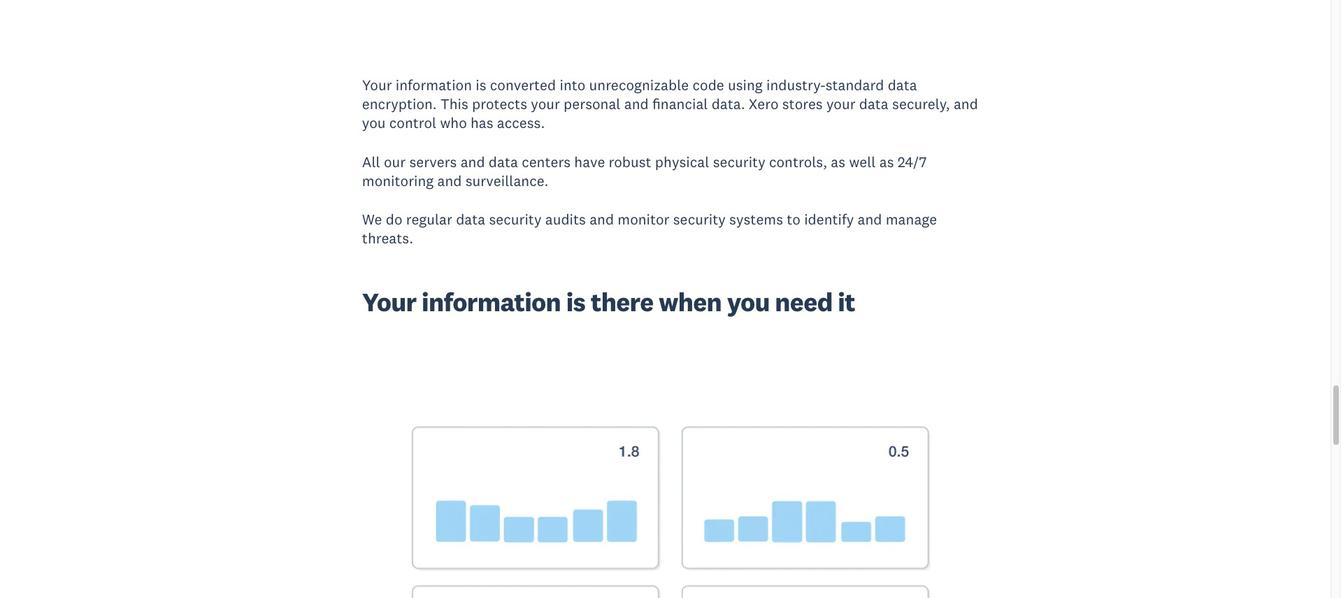 Task type: vqa. For each thing, say whether or not it's contained in the screenshot.
prepare
no



Task type: locate. For each thing, give the bounding box(es) containing it.
your up the encryption.
[[362, 75, 392, 94]]

1 horizontal spatial is
[[566, 285, 586, 318]]

industry-
[[767, 75, 826, 94]]

data right regular
[[456, 210, 486, 229]]

2 your from the top
[[362, 285, 417, 318]]

servers
[[410, 152, 457, 171]]

protects
[[472, 94, 528, 113]]

1 horizontal spatial as
[[880, 152, 895, 171]]

and
[[625, 94, 649, 113], [954, 94, 979, 113], [461, 152, 485, 171], [438, 171, 462, 190], [590, 210, 614, 229], [858, 210, 883, 229]]

data inside we do regular data security audits and monitor security systems to identify and manage threats.
[[456, 210, 486, 229]]

24/7
[[898, 152, 927, 171]]

manage
[[886, 210, 938, 229]]

your
[[531, 94, 560, 113], [827, 94, 856, 113]]

0 vertical spatial is
[[476, 75, 487, 94]]

as right the well
[[880, 152, 895, 171]]

1 your from the top
[[362, 75, 392, 94]]

1 vertical spatial is
[[566, 285, 586, 318]]

is left "there"
[[566, 285, 586, 318]]

0 horizontal spatial as
[[831, 152, 846, 171]]

data up securely,
[[888, 75, 918, 94]]

unrecognizable
[[590, 75, 689, 94]]

into
[[560, 75, 586, 94]]

your for your information is converted into unrecognizable code using industry-standard data encryption. this protects your personal and financial data. xero stores your data securely, and you control who has access.
[[362, 75, 392, 94]]

when
[[659, 285, 722, 318]]

is up the protects
[[476, 75, 487, 94]]

0 horizontal spatial you
[[362, 113, 386, 132]]

data up 'surveillance.'
[[489, 152, 518, 171]]

0 vertical spatial you
[[362, 113, 386, 132]]

0 vertical spatial your
[[362, 75, 392, 94]]

has
[[471, 113, 494, 132]]

as left the well
[[831, 152, 846, 171]]

1 horizontal spatial your
[[827, 94, 856, 113]]

security down 'surveillance.'
[[489, 210, 542, 229]]

regular
[[406, 210, 453, 229]]

and up 'surveillance.'
[[461, 152, 485, 171]]

physical
[[655, 152, 710, 171]]

you
[[362, 113, 386, 132], [727, 285, 770, 318]]

identify
[[805, 210, 855, 229]]

is inside your information is converted into unrecognizable code using industry-standard data encryption. this protects your personal and financial data. xero stores your data securely, and you control who has access.
[[476, 75, 487, 94]]

there
[[591, 285, 654, 318]]

your down standard
[[827, 94, 856, 113]]

monitoring
[[362, 171, 434, 190]]

xero
[[749, 94, 779, 113]]

1 vertical spatial you
[[727, 285, 770, 318]]

1 your from the left
[[531, 94, 560, 113]]

1 vertical spatial your
[[362, 285, 417, 318]]

controls,
[[770, 152, 828, 171]]

it
[[838, 285, 856, 318]]

information inside your information is converted into unrecognizable code using industry-standard data encryption. this protects your personal and financial data. xero stores your data securely, and you control who has access.
[[396, 75, 472, 94]]

data
[[888, 75, 918, 94], [860, 94, 889, 113], [489, 152, 518, 171], [456, 210, 486, 229]]

four bar graphs show the progress of replicating data between data centers in various locations to ensure data availability. image
[[255, 386, 1087, 598]]

information
[[396, 75, 472, 94], [422, 285, 561, 318]]

0 horizontal spatial your
[[531, 94, 560, 113]]

information for there
[[422, 285, 561, 318]]

data down standard
[[860, 94, 889, 113]]

is
[[476, 75, 487, 94], [566, 285, 586, 318]]

security right physical
[[713, 152, 766, 171]]

security inside the all our servers and data centers have robust physical security controls, as well as 24/7 monitoring and surveillance.
[[713, 152, 766, 171]]

you left need
[[727, 285, 770, 318]]

data inside the all our servers and data centers have robust physical security controls, as well as 24/7 monitoring and surveillance.
[[489, 152, 518, 171]]

you down the encryption.
[[362, 113, 386, 132]]

who
[[440, 113, 467, 132]]

your down converted
[[531, 94, 560, 113]]

0 vertical spatial information
[[396, 75, 472, 94]]

using
[[728, 75, 763, 94]]

security
[[713, 152, 766, 171], [489, 210, 542, 229], [674, 210, 726, 229]]

and right securely,
[[954, 94, 979, 113]]

control
[[390, 113, 437, 132]]

0 horizontal spatial is
[[476, 75, 487, 94]]

2 as from the left
[[880, 152, 895, 171]]

threats.
[[362, 229, 414, 248]]

securely,
[[893, 94, 951, 113]]

monitor
[[618, 210, 670, 229]]

your
[[362, 75, 392, 94], [362, 285, 417, 318]]

centers
[[522, 152, 571, 171]]

as
[[831, 152, 846, 171], [880, 152, 895, 171]]

we do regular data security audits and monitor security systems to identify and manage threats.
[[362, 210, 938, 248]]

your inside your information is converted into unrecognizable code using industry-standard data encryption. this protects your personal and financial data. xero stores your data securely, and you control who has access.
[[362, 75, 392, 94]]

your down threats.
[[362, 285, 417, 318]]

1 vertical spatial information
[[422, 285, 561, 318]]



Task type: describe. For each thing, give the bounding box(es) containing it.
stores
[[783, 94, 823, 113]]

data.
[[712, 94, 746, 113]]

information for converted
[[396, 75, 472, 94]]

have
[[575, 152, 605, 171]]

access.
[[497, 113, 545, 132]]

is for converted
[[476, 75, 487, 94]]

and down unrecognizable
[[625, 94, 649, 113]]

standard
[[826, 75, 885, 94]]

code
[[693, 75, 725, 94]]

is for there
[[566, 285, 586, 318]]

converted
[[490, 75, 556, 94]]

financial
[[653, 94, 708, 113]]

and down servers
[[438, 171, 462, 190]]

2 your from the left
[[827, 94, 856, 113]]

1 as from the left
[[831, 152, 846, 171]]

1 horizontal spatial you
[[727, 285, 770, 318]]

robust
[[609, 152, 652, 171]]

security right monitor
[[674, 210, 726, 229]]

well
[[850, 152, 876, 171]]

our
[[384, 152, 406, 171]]

audits
[[546, 210, 586, 229]]

this
[[441, 94, 469, 113]]

encryption.
[[362, 94, 437, 113]]

need
[[775, 285, 833, 318]]

and right audits
[[590, 210, 614, 229]]

your information is there when you need it
[[362, 285, 856, 318]]

we
[[362, 210, 382, 229]]

to
[[787, 210, 801, 229]]

do
[[386, 210, 403, 229]]

personal
[[564, 94, 621, 113]]

all our servers and data centers have robust physical security controls, as well as 24/7 monitoring and surveillance.
[[362, 152, 927, 190]]

all
[[362, 152, 380, 171]]

surveillance.
[[466, 171, 549, 190]]

and right identify
[[858, 210, 883, 229]]

systems
[[730, 210, 784, 229]]

your for your information is there when you need it
[[362, 285, 417, 318]]

your information is converted into unrecognizable code using industry-standard data encryption. this protects your personal and financial data. xero stores your data securely, and you control who has access.
[[362, 75, 979, 132]]

you inside your information is converted into unrecognizable code using industry-standard data encryption. this protects your personal and financial data. xero stores your data securely, and you control who has access.
[[362, 113, 386, 132]]



